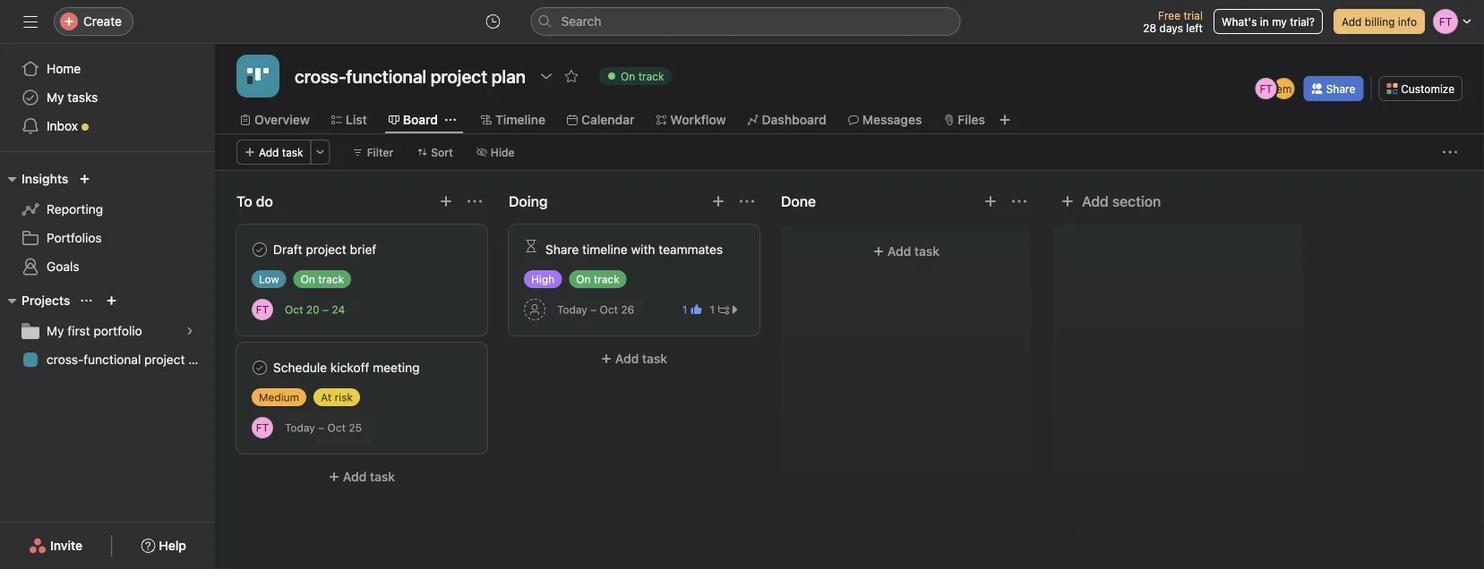 Task type: locate. For each thing, give the bounding box(es) containing it.
projects element
[[0, 285, 215, 378]]

oct
[[285, 304, 303, 316], [600, 304, 618, 316], [327, 422, 346, 434]]

0 horizontal spatial 1
[[682, 304, 687, 316]]

0 horizontal spatial track
[[318, 273, 344, 286]]

on up the 20
[[301, 273, 315, 286]]

messages link
[[848, 110, 922, 130]]

tasks
[[67, 90, 98, 105]]

1 vertical spatial share
[[545, 242, 579, 257]]

share for share
[[1326, 82, 1355, 95]]

0 vertical spatial completed checkbox
[[249, 239, 270, 261]]

on up calendar
[[621, 70, 635, 82]]

oct left the 20
[[285, 304, 303, 316]]

1 horizontal spatial more actions image
[[1443, 145, 1457, 159]]

2 more section actions image from the left
[[740, 194, 754, 209]]

help
[[159, 539, 186, 554]]

medium
[[259, 391, 299, 404]]

0 horizontal spatial on track
[[301, 273, 344, 286]]

add task image down add tab icon
[[983, 194, 998, 209]]

1 ft button from the top
[[252, 299, 273, 321]]

add to starred image
[[564, 69, 579, 83]]

more actions image
[[1443, 145, 1457, 159], [315, 147, 326, 158]]

add task image
[[439, 194, 453, 209], [711, 194, 725, 209], [983, 194, 998, 209]]

history image
[[486, 14, 500, 29]]

see details, my first portfolio image
[[185, 326, 195, 337]]

dashboard link
[[748, 110, 826, 130]]

info
[[1398, 15, 1417, 28]]

more actions image down customize
[[1443, 145, 1457, 159]]

1 vertical spatial today
[[285, 422, 315, 434]]

files
[[958, 112, 985, 127]]

2 my from the top
[[47, 324, 64, 339]]

share right "em"
[[1326, 82, 1355, 95]]

2 horizontal spatial oct
[[600, 304, 618, 316]]

1 more section actions image from the left
[[468, 194, 482, 209]]

add task button
[[236, 140, 311, 165], [792, 236, 1021, 268], [509, 343, 760, 375], [236, 461, 487, 494]]

my inside global element
[[47, 90, 64, 105]]

ft down medium
[[256, 422, 269, 434]]

what's in my trial?
[[1222, 15, 1315, 28]]

my left first
[[47, 324, 64, 339]]

my inside the projects "element"
[[47, 324, 64, 339]]

completed checkbox for schedule
[[249, 357, 270, 379]]

add inside button
[[1342, 15, 1362, 28]]

1 horizontal spatial oct
[[327, 422, 346, 434]]

my
[[47, 90, 64, 105], [47, 324, 64, 339]]

completed image
[[249, 239, 270, 261], [249, 357, 270, 379]]

oct for share timeline with teammates
[[600, 304, 618, 316]]

tab actions image
[[445, 115, 456, 125]]

1 vertical spatial completed image
[[249, 357, 270, 379]]

oct left 25
[[327, 422, 346, 434]]

track down draft project brief
[[318, 273, 344, 286]]

draft project brief
[[273, 242, 376, 257]]

insights element
[[0, 163, 215, 285]]

0 vertical spatial today
[[557, 304, 587, 316]]

2 completed image from the top
[[249, 357, 270, 379]]

kickoff
[[330, 361, 369, 375]]

project left "brief"
[[306, 242, 346, 257]]

add section
[[1082, 193, 1161, 210]]

oct 20 – 24
[[285, 304, 345, 316]]

more actions image left 'filter' dropdown button
[[315, 147, 326, 158]]

3 add task image from the left
[[983, 194, 998, 209]]

today for schedule
[[285, 422, 315, 434]]

my left "tasks"
[[47, 90, 64, 105]]

more section actions image
[[468, 194, 482, 209], [740, 194, 754, 209], [1012, 194, 1026, 209]]

today left 26
[[557, 304, 587, 316]]

billing
[[1365, 15, 1395, 28]]

project
[[306, 242, 346, 257], [144, 352, 185, 367]]

0 vertical spatial completed image
[[249, 239, 270, 261]]

None text field
[[290, 60, 530, 92]]

cross-functional project plan link
[[11, 346, 213, 374]]

portfolio
[[94, 324, 142, 339]]

track down timeline
[[594, 273, 620, 286]]

share for share timeline with teammates
[[545, 242, 579, 257]]

completed image left the draft at top left
[[249, 239, 270, 261]]

my for my tasks
[[47, 90, 64, 105]]

1 vertical spatial project
[[144, 352, 185, 367]]

0 horizontal spatial more actions image
[[315, 147, 326, 158]]

0 horizontal spatial today
[[285, 422, 315, 434]]

ft
[[1260, 82, 1273, 95], [256, 304, 269, 316], [256, 422, 269, 434]]

26
[[621, 304, 634, 316]]

1 vertical spatial completed checkbox
[[249, 357, 270, 379]]

1 button
[[679, 301, 705, 319], [705, 301, 744, 319]]

track for to do
[[318, 273, 344, 286]]

1 horizontal spatial project
[[306, 242, 346, 257]]

– down at
[[318, 422, 324, 434]]

completed checkbox left the draft at top left
[[249, 239, 270, 261]]

ft for schedule kickoff meeting
[[256, 422, 269, 434]]

0 horizontal spatial project
[[144, 352, 185, 367]]

20
[[306, 304, 319, 316]]

1 horizontal spatial track
[[594, 273, 620, 286]]

sort button
[[409, 140, 461, 165]]

1 vertical spatial ft button
[[252, 417, 273, 439]]

2 ft button from the top
[[252, 417, 273, 439]]

share right 'dependencies' image
[[545, 242, 579, 257]]

ft button for draft project brief
[[252, 299, 273, 321]]

today
[[557, 304, 587, 316], [285, 422, 315, 434]]

on track
[[621, 70, 664, 82], [301, 273, 344, 286], [576, 273, 620, 286]]

in
[[1260, 15, 1269, 28]]

on up today – oct 26
[[576, 273, 591, 286]]

1 down teammates
[[710, 304, 715, 316]]

ft for draft project brief
[[256, 304, 269, 316]]

add billing info button
[[1334, 9, 1425, 34]]

completed checkbox up medium
[[249, 357, 270, 379]]

with
[[631, 242, 655, 257]]

1 horizontal spatial more section actions image
[[740, 194, 754, 209]]

project left plan
[[144, 352, 185, 367]]

–
[[322, 304, 329, 316], [590, 304, 597, 316], [318, 422, 324, 434]]

2 1 from the left
[[710, 304, 715, 316]]

0 vertical spatial ft button
[[252, 299, 273, 321]]

today down medium
[[285, 422, 315, 434]]

workflow link
[[656, 110, 726, 130]]

list
[[346, 112, 367, 127]]

new image
[[79, 174, 90, 185]]

board
[[403, 112, 438, 127]]

add task image down sort
[[439, 194, 453, 209]]

1 my from the top
[[47, 90, 64, 105]]

add task image for doing
[[711, 194, 725, 209]]

2 horizontal spatial on
[[621, 70, 635, 82]]

share
[[1326, 82, 1355, 95], [545, 242, 579, 257]]

add section button
[[1053, 185, 1168, 218]]

1 add task image from the left
[[439, 194, 453, 209]]

– left 26
[[590, 304, 597, 316]]

doing
[[509, 193, 548, 210]]

projects
[[21, 293, 70, 308]]

trial
[[1184, 9, 1203, 21]]

1 horizontal spatial on track
[[576, 273, 620, 286]]

show options, current sort, top image
[[81, 296, 92, 306]]

insights
[[21, 172, 68, 186]]

ft left "em"
[[1260, 82, 1273, 95]]

2 vertical spatial ft
[[256, 422, 269, 434]]

schedule kickoff meeting
[[273, 361, 420, 375]]

on for doing
[[576, 273, 591, 286]]

customize button
[[1379, 76, 1463, 101]]

oct left 26
[[600, 304, 618, 316]]

– for schedule kickoff meeting
[[318, 422, 324, 434]]

add task
[[259, 146, 303, 159], [888, 244, 940, 259], [615, 352, 667, 366], [343, 470, 395, 485]]

plan
[[188, 352, 213, 367]]

left
[[1186, 21, 1203, 34]]

0 horizontal spatial oct
[[285, 304, 303, 316]]

add task image for to do
[[439, 194, 453, 209]]

2 horizontal spatial more section actions image
[[1012, 194, 1026, 209]]

1 horizontal spatial today
[[557, 304, 587, 316]]

cross-
[[47, 352, 83, 367]]

on track up today – oct 26
[[576, 273, 620, 286]]

0 horizontal spatial on
[[301, 273, 315, 286]]

project inside "element"
[[144, 352, 185, 367]]

2 horizontal spatial add task image
[[983, 194, 998, 209]]

2 horizontal spatial on track
[[621, 70, 664, 82]]

1 vertical spatial my
[[47, 324, 64, 339]]

1 completed image from the top
[[249, 239, 270, 261]]

goals
[[47, 259, 79, 274]]

on inside popup button
[[621, 70, 635, 82]]

1 horizontal spatial on
[[576, 273, 591, 286]]

on track down draft project brief
[[301, 273, 344, 286]]

on track inside on track popup button
[[621, 70, 664, 82]]

2 completed checkbox from the top
[[249, 357, 270, 379]]

meeting
[[373, 361, 420, 375]]

0 horizontal spatial more section actions image
[[468, 194, 482, 209]]

1 1 button from the left
[[679, 301, 705, 319]]

add task image up teammates
[[711, 194, 725, 209]]

track up "workflow" link
[[638, 70, 664, 82]]

track inside popup button
[[638, 70, 664, 82]]

add billing info
[[1342, 15, 1417, 28]]

1 right 26
[[682, 304, 687, 316]]

task
[[282, 146, 303, 159], [914, 244, 940, 259], [642, 352, 667, 366], [370, 470, 395, 485]]

share inside share 'button'
[[1326, 82, 1355, 95]]

inbox
[[47, 119, 78, 133]]

hide
[[491, 146, 515, 159]]

0 vertical spatial my
[[47, 90, 64, 105]]

track
[[638, 70, 664, 82], [318, 273, 344, 286], [594, 273, 620, 286]]

0 vertical spatial share
[[1326, 82, 1355, 95]]

on track for to do
[[301, 273, 344, 286]]

teammates
[[659, 242, 723, 257]]

completed image up medium
[[249, 357, 270, 379]]

oct for schedule kickoff meeting
[[327, 422, 346, 434]]

2 add task image from the left
[[711, 194, 725, 209]]

0 horizontal spatial share
[[545, 242, 579, 257]]

add
[[1342, 15, 1362, 28], [259, 146, 279, 159], [1082, 193, 1109, 210], [888, 244, 911, 259], [615, 352, 639, 366], [343, 470, 367, 485]]

on track up calendar
[[621, 70, 664, 82]]

1 vertical spatial ft
[[256, 304, 269, 316]]

ft button down low
[[252, 299, 273, 321]]

1 horizontal spatial 1
[[710, 304, 715, 316]]

2 horizontal spatial track
[[638, 70, 664, 82]]

on
[[621, 70, 635, 82], [301, 273, 315, 286], [576, 273, 591, 286]]

ft down low
[[256, 304, 269, 316]]

Completed checkbox
[[249, 239, 270, 261], [249, 357, 270, 379]]

1 horizontal spatial add task image
[[711, 194, 725, 209]]

ft button
[[252, 299, 273, 321], [252, 417, 273, 439]]

1 completed checkbox from the top
[[249, 239, 270, 261]]

high
[[531, 273, 555, 286]]

0 horizontal spatial add task image
[[439, 194, 453, 209]]

ft button down medium
[[252, 417, 273, 439]]

3 more section actions image from the left
[[1012, 194, 1026, 209]]

– for share timeline with teammates
[[590, 304, 597, 316]]

1 horizontal spatial share
[[1326, 82, 1355, 95]]

help button
[[129, 530, 198, 562]]



Task type: vqa. For each thing, say whether or not it's contained in the screenshot.
the Home within Home link
no



Task type: describe. For each thing, give the bounding box(es) containing it.
filter
[[367, 146, 393, 159]]

today – oct 25
[[285, 422, 362, 434]]

dependencies image
[[524, 239, 538, 253]]

sort
[[431, 146, 453, 159]]

portfolios
[[47, 231, 102, 245]]

28
[[1143, 21, 1157, 34]]

24
[[332, 304, 345, 316]]

hide button
[[468, 140, 523, 165]]

schedule
[[273, 361, 327, 375]]

1 1 from the left
[[682, 304, 687, 316]]

messages
[[862, 112, 922, 127]]

share timeline with teammates
[[545, 242, 723, 257]]

reporting link
[[11, 195, 204, 224]]

create button
[[54, 7, 133, 36]]

at
[[321, 391, 332, 404]]

done
[[781, 193, 816, 210]]

inbox link
[[11, 112, 204, 141]]

risk
[[335, 391, 353, 404]]

overview link
[[240, 110, 310, 130]]

search list box
[[531, 7, 961, 36]]

completed checkbox for draft
[[249, 239, 270, 261]]

invite
[[50, 539, 83, 554]]

ft button for schedule kickoff meeting
[[252, 417, 273, 439]]

first
[[67, 324, 90, 339]]

on track for doing
[[576, 273, 620, 286]]

overview
[[254, 112, 310, 127]]

section
[[1112, 193, 1161, 210]]

search
[[561, 14, 601, 29]]

days
[[1160, 21, 1183, 34]]

search button
[[531, 7, 961, 36]]

free trial 28 days left
[[1143, 9, 1203, 34]]

my first portfolio
[[47, 324, 142, 339]]

2 1 button from the left
[[705, 301, 744, 319]]

on track button
[[591, 64, 679, 89]]

low
[[259, 273, 279, 286]]

trial?
[[1290, 15, 1315, 28]]

more section actions image for doing
[[740, 194, 754, 209]]

0 vertical spatial ft
[[1260, 82, 1273, 95]]

filter button
[[345, 140, 402, 165]]

timeline
[[495, 112, 545, 127]]

home link
[[11, 55, 204, 83]]

brief
[[350, 242, 376, 257]]

my for my first portfolio
[[47, 324, 64, 339]]

insights button
[[0, 168, 68, 190]]

completed image for draft project brief
[[249, 239, 270, 261]]

on for to do
[[301, 273, 315, 286]]

workflow
[[670, 112, 726, 127]]

functional
[[83, 352, 141, 367]]

– left '24' at the left of page
[[322, 304, 329, 316]]

invite button
[[17, 530, 94, 562]]

add tab image
[[998, 113, 1012, 127]]

goals link
[[11, 253, 204, 281]]

calendar
[[581, 112, 635, 127]]

files link
[[943, 110, 985, 130]]

dashboard
[[762, 112, 826, 127]]

share button
[[1304, 76, 1363, 101]]

to do
[[236, 193, 273, 210]]

my
[[1272, 15, 1287, 28]]

projects button
[[0, 290, 70, 312]]

timeline link
[[481, 110, 545, 130]]

draft
[[273, 242, 302, 257]]

em
[[1276, 82, 1292, 95]]

customize
[[1401, 82, 1455, 95]]

portfolios link
[[11, 224, 204, 253]]

cross-functional project plan
[[47, 352, 213, 367]]

free
[[1158, 9, 1181, 21]]

at risk
[[321, 391, 353, 404]]

home
[[47, 61, 81, 76]]

my tasks link
[[11, 83, 204, 112]]

new project or portfolio image
[[106, 296, 117, 306]]

25
[[349, 422, 362, 434]]

what's in my trial? button
[[1214, 9, 1323, 34]]

completed image for schedule kickoff meeting
[[249, 357, 270, 379]]

add inside button
[[1082, 193, 1109, 210]]

my tasks
[[47, 90, 98, 105]]

more section actions image for done
[[1012, 194, 1026, 209]]

track for doing
[[594, 273, 620, 286]]

timeline
[[582, 242, 628, 257]]

board link
[[389, 110, 438, 130]]

0 vertical spatial project
[[306, 242, 346, 257]]

today for share
[[557, 304, 587, 316]]

my first portfolio link
[[11, 317, 204, 346]]

add task image for done
[[983, 194, 998, 209]]

more section actions image for to do
[[468, 194, 482, 209]]

what's
[[1222, 15, 1257, 28]]

today – oct 26
[[557, 304, 634, 316]]

show options image
[[539, 69, 554, 83]]

hide sidebar image
[[23, 14, 38, 29]]

board image
[[247, 65, 269, 87]]

calendar link
[[567, 110, 635, 130]]

global element
[[0, 44, 215, 151]]



